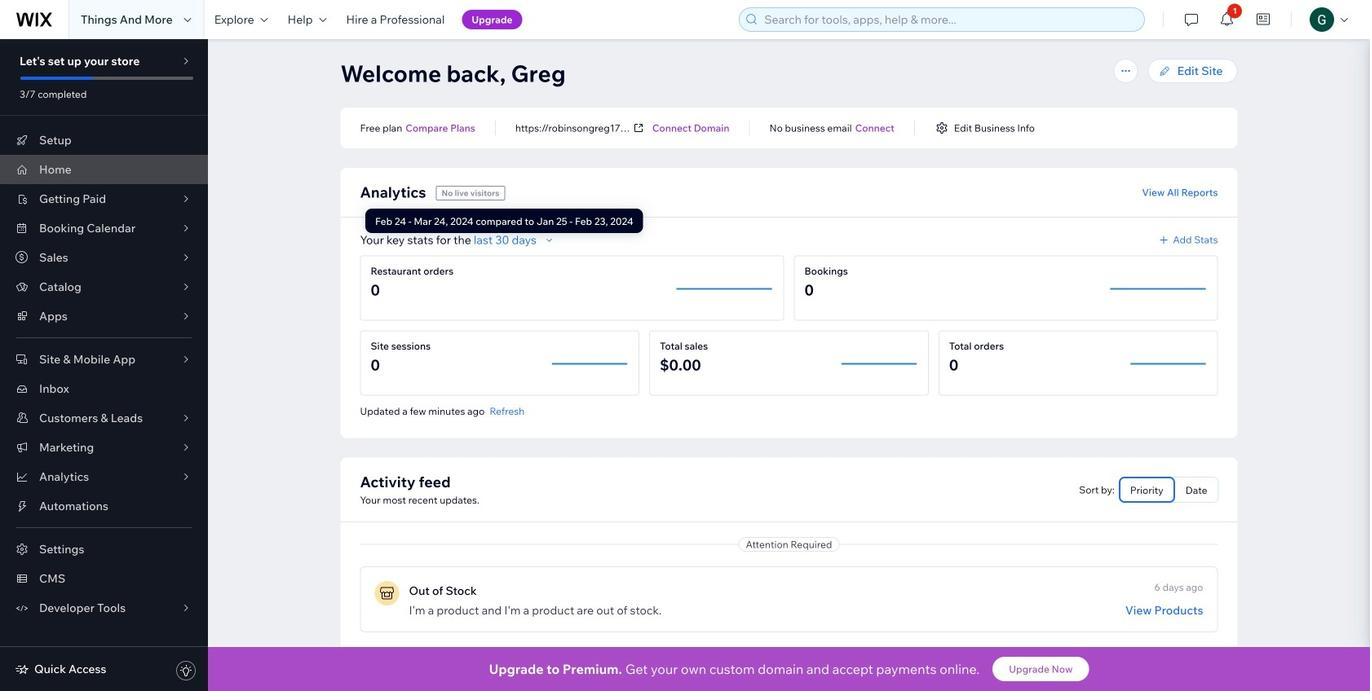 Task type: vqa. For each thing, say whether or not it's contained in the screenshot.
More Actions
no



Task type: describe. For each thing, give the bounding box(es) containing it.
sidebar element
[[0, 39, 208, 692]]

Search for tools, apps, help & more... field
[[760, 8, 1140, 31]]



